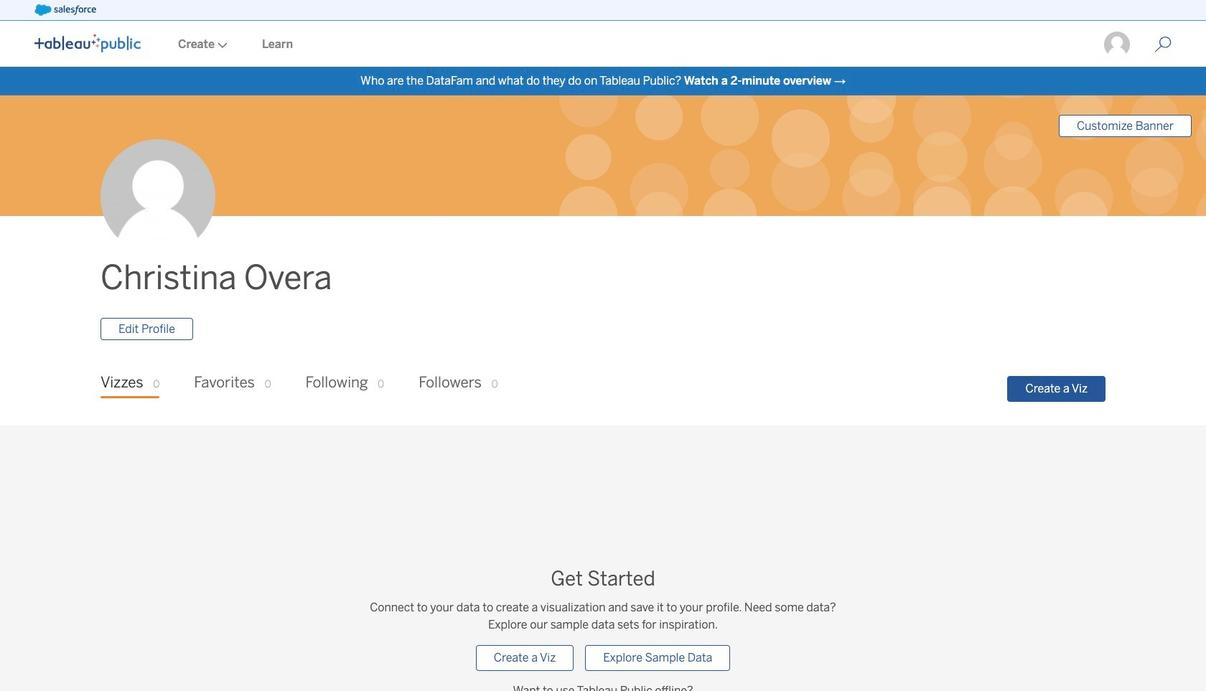Task type: vqa. For each thing, say whether or not it's contained in the screenshot.
Community
no



Task type: locate. For each thing, give the bounding box(es) containing it.
salesforce logo image
[[34, 4, 96, 16]]



Task type: describe. For each thing, give the bounding box(es) containing it.
logo image
[[34, 34, 141, 52]]

create image
[[215, 42, 228, 48]]

go to search image
[[1138, 36, 1190, 53]]

christina.overa image
[[1103, 30, 1132, 59]]

avatar image
[[101, 140, 216, 255]]



